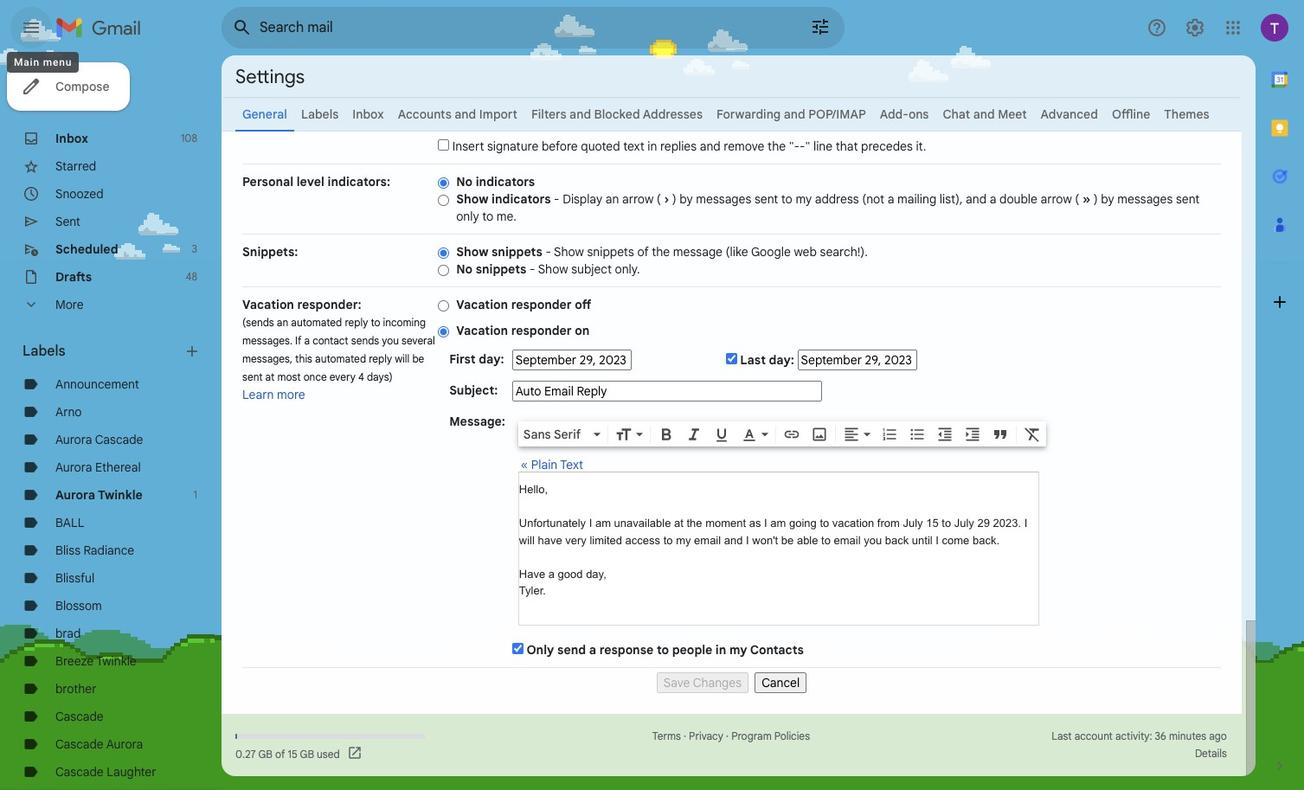 Task type: locate. For each thing, give the bounding box(es) containing it.
1 vertical spatial labels
[[23, 343, 65, 360]]

day: right fixed end date checkbox
[[769, 352, 795, 368]]

chat and meet
[[943, 106, 1027, 122]]

responder down 'vacation responder off'
[[511, 323, 572, 338]]

tyler.
[[519, 584, 546, 597]]

my left contacts on the bottom of the page
[[730, 642, 748, 658]]

reply up sends
[[345, 316, 368, 329]]

1 horizontal spatial reply
[[369, 352, 392, 365]]

come
[[942, 534, 970, 547]]

have
[[538, 534, 562, 547]]

0 vertical spatial 15
[[926, 517, 939, 530]]

reply up 'days)'
[[369, 352, 392, 365]]

0 horizontal spatial you
[[382, 334, 399, 347]]

1 horizontal spatial be
[[782, 534, 794, 547]]

1 vertical spatial will
[[519, 534, 535, 547]]

1 vertical spatial inbox
[[55, 131, 88, 146]]

0 vertical spatial reply
[[345, 316, 368, 329]]

2 horizontal spatial my
[[796, 191, 812, 207]]

ethereal
[[95, 460, 141, 475]]

to right going
[[820, 517, 830, 530]]

0 horizontal spatial messages
[[696, 191, 752, 207]]

message
[[673, 244, 723, 260]]

footer containing terms
[[222, 728, 1242, 763]]

day:
[[479, 351, 504, 367], [769, 352, 795, 368]]

blocked
[[594, 106, 640, 122]]

) right ›
[[672, 191, 677, 207]]

aurora twinkle link
[[55, 487, 143, 503]]

i up limited
[[589, 517, 592, 530]]

cascade down brother at bottom left
[[55, 709, 104, 725]]

1 vertical spatial in
[[716, 642, 727, 658]]

a right (not
[[888, 191, 895, 207]]

drafts link
[[55, 269, 92, 285]]

Show snippets radio
[[438, 247, 449, 260]]

2 vertical spatial my
[[730, 642, 748, 658]]

and right filters
[[570, 106, 591, 122]]

vacation right vacation responder off option
[[456, 297, 508, 313]]

29
[[978, 517, 990, 530]]

0 horizontal spatial (
[[657, 191, 661, 207]]

changes
[[693, 675, 742, 691]]

i right as
[[764, 517, 768, 530]]

an
[[606, 191, 619, 207], [277, 316, 288, 329]]

0 horizontal spatial ·
[[684, 730, 687, 743]]

and right 'list),'
[[966, 191, 987, 207]]

to left me.
[[482, 209, 494, 224]]

(sends
[[242, 316, 274, 329]]

snippets up 'vacation responder off'
[[476, 261, 527, 277]]

aurora up laughter
[[106, 737, 143, 752]]

twinkle down "ethereal"
[[98, 487, 143, 503]]

be down "several"
[[412, 352, 425, 365]]

gmail image
[[55, 10, 150, 45]]

footer
[[222, 728, 1242, 763]]

0 vertical spatial indicators
[[476, 174, 535, 190]]

1 vertical spatial automated
[[315, 352, 366, 365]]

hello,
[[519, 483, 548, 496]]

serif
[[554, 427, 581, 442]]

aurora down arno link
[[55, 432, 92, 448]]

inbox inside labels navigation
[[55, 131, 88, 146]]

1 ) from the left
[[672, 191, 677, 207]]

aurora for aurora cascade
[[55, 432, 92, 448]]

sent link
[[55, 214, 80, 229]]

sent up google
[[755, 191, 779, 207]]

arrow left ›
[[622, 191, 654, 207]]

inbox link right labels link on the left top of page
[[353, 106, 384, 122]]

my left address
[[796, 191, 812, 207]]

gb right 0.27
[[258, 748, 273, 761]]

tab list
[[1256, 55, 1305, 728]]

None search field
[[222, 7, 845, 48]]

terms
[[653, 730, 681, 743]]

) by messages sent only to me.
[[456, 191, 1200, 224]]

0 horizontal spatial email
[[694, 534, 721, 547]]

cancel
[[762, 675, 800, 691]]

- left display
[[554, 191, 560, 207]]

1 vertical spatial twinkle
[[96, 654, 136, 669]]

at up learn more link
[[265, 371, 275, 384]]

1 horizontal spatial arrow
[[1041, 191, 1072, 207]]

to up sends
[[371, 316, 380, 329]]

aurora ethereal link
[[55, 460, 141, 475]]

- left "line" at the right top
[[800, 139, 806, 154]]

a left good
[[549, 567, 555, 580]]

0 vertical spatial twinkle
[[98, 487, 143, 503]]

0 horizontal spatial of
[[275, 748, 285, 761]]

labels inside navigation
[[23, 343, 65, 360]]

breeze
[[55, 654, 94, 669]]

0 horizontal spatial my
[[676, 534, 691, 547]]

show up "only"
[[456, 191, 489, 207]]

sent inside vacation responder: (sends an automated reply to incoming messages. if a contact sends you several messages, this automated reply will be sent at most once every 4 days) learn more
[[242, 371, 263, 384]]

1 horizontal spatial (
[[1076, 191, 1080, 207]]

a right if
[[304, 334, 310, 347]]

at inside vacation responder: (sends an automated reply to incoming messages. if a contact sends you several messages, this automated reply will be sent at most once every 4 days) learn more
[[265, 371, 275, 384]]

inbox right labels link on the left top of page
[[353, 106, 384, 122]]

messages up (like
[[696, 191, 752, 207]]

last right fixed end date checkbox
[[740, 352, 766, 368]]

and right replies
[[700, 139, 721, 154]]

vacation responder: (sends an automated reply to incoming messages. if a contact sends you several messages, this automated reply will be sent at most once every 4 days) learn more
[[242, 297, 435, 403]]

and up "-
[[784, 106, 806, 122]]

starred
[[55, 158, 96, 174]]

cascade laughter
[[55, 764, 156, 780]]

to inside ) by messages sent only to me.
[[482, 209, 494, 224]]

meet
[[998, 106, 1027, 122]]

· right terms
[[684, 730, 687, 743]]

sent down themes link on the top
[[1176, 191, 1200, 207]]

labels for labels link on the left top of page
[[301, 106, 339, 122]]

search mail image
[[227, 12, 258, 43]]

my right the access
[[676, 534, 691, 547]]

and right chat
[[974, 106, 995, 122]]

1 horizontal spatial the
[[687, 517, 703, 530]]

15 inside unfortunately i am unavailable at the moment as i am going to vacation from july 15 to july 29 2023. i will have very limited access to my email and i won't be able to email you back until i come back.
[[926, 517, 939, 530]]

108
[[181, 132, 197, 145]]

you down incoming
[[382, 334, 399, 347]]

filters
[[532, 106, 567, 122]]

labels link
[[301, 106, 339, 122]]

you
[[382, 334, 399, 347], [864, 534, 882, 547]]

automated up every
[[315, 352, 366, 365]]

messages
[[696, 191, 752, 207], [1118, 191, 1173, 207]]

48
[[186, 270, 197, 283]]

sent
[[755, 191, 779, 207], [1176, 191, 1200, 207], [242, 371, 263, 384]]

aurora cascade link
[[55, 432, 143, 448]]

0 horizontal spatial day:
[[479, 351, 504, 367]]

you inside vacation responder: (sends an automated reply to incoming messages. if a contact sends you several messages, this automated reply will be sent at most once every 4 days) learn more
[[382, 334, 399, 347]]

- up no snippets - show subject only.
[[546, 244, 551, 260]]

"-
[[789, 139, 800, 154]]

gb left used
[[300, 748, 314, 761]]

as
[[749, 517, 761, 530]]

vacation responder off
[[456, 297, 592, 313]]

will left have
[[519, 534, 535, 547]]

Subject text field
[[512, 381, 822, 402]]

inbox up starred
[[55, 131, 88, 146]]

1 vertical spatial you
[[864, 534, 882, 547]]

last day:
[[740, 352, 795, 368]]

aurora up ball link in the left of the page
[[55, 487, 95, 503]]

2 ) from the left
[[1094, 191, 1098, 207]]

0 horizontal spatial 15
[[288, 748, 298, 761]]

aurora cascade
[[55, 432, 143, 448]]

1 ( from the left
[[657, 191, 661, 207]]

to up come
[[942, 517, 952, 530]]

won't
[[753, 534, 778, 547]]

1 horizontal spatial ·
[[726, 730, 729, 743]]

0 vertical spatial the
[[768, 139, 786, 154]]

0 horizontal spatial am
[[596, 517, 611, 530]]

and
[[455, 106, 476, 122], [570, 106, 591, 122], [784, 106, 806, 122], [974, 106, 995, 122], [700, 139, 721, 154], [966, 191, 987, 207], [724, 534, 743, 547]]

0 horizontal spatial will
[[395, 352, 410, 365]]

2 horizontal spatial sent
[[1176, 191, 1200, 207]]

2 messages from the left
[[1118, 191, 1173, 207]]

from
[[878, 517, 900, 530]]

1 vertical spatial last
[[1052, 730, 1072, 743]]

1 horizontal spatial inbox link
[[353, 106, 384, 122]]

forwarding
[[717, 106, 781, 122]]

at right unavailable
[[674, 517, 684, 530]]

the left moment
[[687, 517, 703, 530]]

main
[[14, 56, 40, 68]]

1 horizontal spatial july
[[955, 517, 975, 530]]

last inside last account activity: 36 minutes ago details
[[1052, 730, 1072, 743]]

2 july from the left
[[955, 517, 975, 530]]

july
[[903, 517, 923, 530], [955, 517, 975, 530]]

a inside vacation responder: (sends an automated reply to incoming messages. if a contact sends you several messages, this automated reply will be sent at most once every 4 days) learn more
[[304, 334, 310, 347]]

2 vertical spatial the
[[687, 517, 703, 530]]

1 horizontal spatial inbox
[[353, 106, 384, 122]]

back.
[[973, 534, 1000, 547]]

1 horizontal spatial )
[[1094, 191, 1098, 207]]

sans serif option
[[520, 426, 590, 443]]

italic ‪(⌘i)‬ image
[[685, 426, 703, 443]]

sent
[[55, 214, 80, 229]]

2 no from the top
[[456, 261, 473, 277]]

1 arrow from the left
[[622, 191, 654, 207]]

messages right » on the top
[[1118, 191, 1173, 207]]

no
[[456, 174, 473, 190], [456, 261, 473, 277]]

Vacation responder off radio
[[438, 299, 449, 312]]

the left message
[[652, 244, 670, 260]]

) inside ) by messages sent only to me.
[[1094, 191, 1098, 207]]

inbox link
[[353, 106, 384, 122], [55, 131, 88, 146]]

1 horizontal spatial of
[[637, 244, 649, 260]]

twinkle right breeze
[[96, 654, 136, 669]]

have
[[519, 567, 546, 580]]

you down 'from'
[[864, 534, 882, 547]]

will down "several"
[[395, 352, 410, 365]]

response
[[600, 642, 654, 658]]

1 horizontal spatial email
[[834, 534, 861, 547]]

a
[[888, 191, 895, 207], [990, 191, 997, 207], [304, 334, 310, 347], [549, 567, 555, 580], [589, 642, 597, 658]]

aurora
[[55, 432, 92, 448], [55, 460, 92, 475], [55, 487, 95, 503], [106, 737, 143, 752]]

0 vertical spatial labels
[[301, 106, 339, 122]]

0 horizontal spatial )
[[672, 191, 677, 207]]

search!).
[[820, 244, 868, 260]]

and down moment
[[724, 534, 743, 547]]

bliss
[[55, 543, 80, 558]]

personal level indicators:
[[242, 174, 390, 190]]

indicators
[[476, 174, 535, 190], [492, 191, 551, 207]]

of
[[637, 244, 649, 260], [275, 748, 285, 761]]

Last day: text field
[[798, 350, 917, 371]]

no right the no indicators radio
[[456, 174, 473, 190]]

0 horizontal spatial arrow
[[622, 191, 654, 207]]

1 vertical spatial an
[[277, 316, 288, 329]]

1 horizontal spatial in
[[716, 642, 727, 658]]

settings image
[[1185, 17, 1206, 38]]

have a good day, tyler.
[[519, 567, 607, 597]]

1 horizontal spatial you
[[864, 534, 882, 547]]

responder up vacation responder on
[[511, 297, 572, 313]]

0 vertical spatial last
[[740, 352, 766, 368]]

0.27 gb of 15 gb used
[[235, 748, 340, 761]]

more
[[55, 297, 84, 313]]

vacation up first day:
[[456, 323, 508, 338]]

arrow left » on the top
[[1041, 191, 1072, 207]]

0 horizontal spatial july
[[903, 517, 923, 530]]

vacation inside vacation responder: (sends an automated reply to incoming messages. if a contact sends you several messages, this automated reply will be sent at most once every 4 days) learn more
[[242, 297, 294, 313]]

1 horizontal spatial messages
[[1118, 191, 1173, 207]]

0 vertical spatial be
[[412, 352, 425, 365]]

snippets up only.
[[587, 244, 634, 260]]

1 no from the top
[[456, 174, 473, 190]]

an up messages.
[[277, 316, 288, 329]]

an inside vacation responder: (sends an automated reply to incoming messages. if a contact sends you several messages, this automated reply will be sent at most once every 4 days) learn more
[[277, 316, 288, 329]]

last left account
[[1052, 730, 1072, 743]]

1 horizontal spatial labels
[[301, 106, 339, 122]]

by right ›
[[680, 191, 693, 207]]

15 up until
[[926, 517, 939, 530]]

2 responder from the top
[[511, 323, 572, 338]]

indicators for show
[[492, 191, 551, 207]]

0 vertical spatial you
[[382, 334, 399, 347]]

july up come
[[955, 517, 975, 530]]

( left ›
[[657, 191, 661, 207]]

1 horizontal spatial 15
[[926, 517, 939, 530]]

cascade down cascade link
[[55, 737, 104, 752]]

responder for off
[[511, 297, 572, 313]]

1 messages from the left
[[696, 191, 752, 207]]

( left » on the top
[[1076, 191, 1080, 207]]

0 horizontal spatial be
[[412, 352, 425, 365]]

1 vertical spatial my
[[676, 534, 691, 547]]

first day:
[[449, 351, 504, 367]]

1 july from the left
[[903, 517, 923, 530]]

a inside have a good day, tyler.
[[549, 567, 555, 580]]

0 vertical spatial inbox
[[353, 106, 384, 122]]

day: for last day:
[[769, 352, 795, 368]]

1 horizontal spatial am
[[771, 517, 786, 530]]

formatting options toolbar
[[518, 422, 1046, 447]]

1 vertical spatial no
[[456, 261, 473, 277]]

0 horizontal spatial labels
[[23, 343, 65, 360]]

1 vertical spatial the
[[652, 244, 670, 260]]

1 vertical spatial 15
[[288, 748, 298, 761]]

1 vertical spatial indicators
[[492, 191, 551, 207]]

will
[[395, 352, 410, 365], [519, 534, 535, 547]]

- for show snippets of the message (like google web search!).
[[546, 244, 551, 260]]

1 horizontal spatial will
[[519, 534, 535, 547]]

1 vertical spatial at
[[674, 517, 684, 530]]

)
[[672, 191, 677, 207], [1094, 191, 1098, 207]]

1 vertical spatial of
[[275, 748, 285, 761]]

cascade aurora
[[55, 737, 143, 752]]

Show indicators radio
[[438, 194, 449, 207]]

inbox link up starred
[[55, 131, 88, 146]]

0 horizontal spatial reply
[[345, 316, 368, 329]]

0 vertical spatial an
[[606, 191, 619, 207]]

aurora up aurora twinkle
[[55, 460, 92, 475]]

vacation up (sends
[[242, 297, 294, 313]]

0 horizontal spatial an
[[277, 316, 288, 329]]

1 horizontal spatial my
[[730, 642, 748, 658]]

0 horizontal spatial sent
[[242, 371, 263, 384]]

twinkle
[[98, 487, 143, 503], [96, 654, 136, 669]]

0 vertical spatial automated
[[291, 316, 342, 329]]

advanced search options image
[[803, 10, 838, 44]]

1 horizontal spatial an
[[606, 191, 619, 207]]

chat
[[943, 106, 971, 122]]

0 horizontal spatial inbox link
[[55, 131, 88, 146]]

cascade link
[[55, 709, 104, 725]]

indicators up show indicators -
[[476, 174, 535, 190]]

an right display
[[606, 191, 619, 207]]

- up 'vacation responder off'
[[530, 261, 535, 277]]

2 gb from the left
[[300, 748, 314, 761]]

1 vertical spatial responder
[[511, 323, 572, 338]]

) right » on the top
[[1094, 191, 1098, 207]]

be left able
[[782, 534, 794, 547]]

day: for first day:
[[479, 351, 504, 367]]

2 by from the left
[[1101, 191, 1115, 207]]

0 horizontal spatial by
[[680, 191, 693, 207]]

1 vertical spatial be
[[782, 534, 794, 547]]

going
[[789, 517, 817, 530]]

will inside vacation responder: (sends an automated reply to incoming messages. if a contact sends you several messages, this automated reply will be sent at most once every 4 days) learn more
[[395, 352, 410, 365]]

1 horizontal spatial at
[[674, 517, 684, 530]]

0 vertical spatial responder
[[511, 297, 572, 313]]

be inside unfortunately i am unavailable at the moment as i am going to vacation from july 15 to july 29 2023. i will have very limited access to my email and i won't be able to email you back until i come back.
[[782, 534, 794, 547]]

0 horizontal spatial last
[[740, 352, 766, 368]]

1 responder from the top
[[511, 297, 572, 313]]

contacts
[[750, 642, 804, 658]]

accounts
[[398, 106, 452, 122]]

1 horizontal spatial last
[[1052, 730, 1072, 743]]

0 horizontal spatial inbox
[[55, 131, 88, 146]]

cascade laughter link
[[55, 764, 156, 780]]

2 email from the left
[[834, 534, 861, 547]]

0 vertical spatial will
[[395, 352, 410, 365]]

by right » on the top
[[1101, 191, 1115, 207]]

0 horizontal spatial at
[[265, 371, 275, 384]]

indent more ‪(⌘])‬ image
[[964, 426, 982, 443]]

labels down more in the left top of the page
[[23, 343, 65, 360]]

in right people
[[716, 642, 727, 658]]

twinkle for aurora twinkle
[[98, 487, 143, 503]]

navigation
[[242, 668, 1222, 693]]

quote ‪(⌘⇧9)‬ image
[[992, 426, 1009, 443]]

day: right 'first'
[[479, 351, 504, 367]]

mailing
[[898, 191, 937, 207]]

responder for on
[[511, 323, 572, 338]]

« plain text
[[521, 457, 583, 473]]

responder
[[511, 297, 572, 313], [511, 323, 572, 338]]

0 vertical spatial at
[[265, 371, 275, 384]]

1 horizontal spatial by
[[1101, 191, 1115, 207]]

1 gb from the left
[[258, 748, 273, 761]]

in right text
[[648, 139, 657, 154]]

0 vertical spatial no
[[456, 174, 473, 190]]

navigation containing save changes
[[242, 668, 1222, 693]]

the left "-
[[768, 139, 786, 154]]

None checkbox
[[438, 139, 449, 151]]

cascade for cascade laughter
[[55, 764, 104, 780]]

1 horizontal spatial day:
[[769, 352, 795, 368]]

a right send
[[589, 642, 597, 658]]

0 horizontal spatial in
[[648, 139, 657, 154]]

of up only.
[[637, 244, 649, 260]]

advanced link
[[1041, 106, 1099, 122]]

aurora ethereal
[[55, 460, 141, 475]]

snippets
[[492, 244, 543, 260], [587, 244, 634, 260], [476, 261, 527, 277]]

am up limited
[[596, 517, 611, 530]]

of right 0.27
[[275, 748, 285, 761]]

indicators up me.
[[492, 191, 551, 207]]

1 am from the left
[[596, 517, 611, 530]]

1 horizontal spatial gb
[[300, 748, 314, 761]]

program
[[732, 730, 772, 743]]

announcement link
[[55, 377, 139, 392]]

automated
[[291, 316, 342, 329], [315, 352, 366, 365]]

snippets up no snippets - show subject only.
[[492, 244, 543, 260]]

0 horizontal spatial gb
[[258, 748, 273, 761]]

0 vertical spatial of
[[637, 244, 649, 260]]



Task type: describe. For each thing, give the bounding box(es) containing it.
support image
[[1147, 17, 1168, 38]]

unfortunately i am unavailable at the moment as i am going to vacation from july 15 to july 29 2023. i will have very limited access to my email and i won't be able to email you back until i come back.
[[519, 517, 1028, 547]]

filters and blocked addresses link
[[532, 106, 703, 122]]

to inside vacation responder: (sends an automated reply to incoming messages. if a contact sends you several messages, this automated reply will be sent at most once every 4 days) learn more
[[371, 316, 380, 329]]

4
[[358, 371, 364, 384]]

and up insert
[[455, 106, 476, 122]]

to right able
[[822, 534, 831, 547]]

no for no indicators
[[456, 174, 473, 190]]

Search mail text field
[[260, 19, 762, 36]]

vacation for vacation responder off
[[456, 297, 508, 313]]

show right show snippets option
[[456, 244, 489, 260]]

ball
[[55, 515, 84, 531]]

unfortunately
[[519, 517, 586, 530]]

laughter
[[107, 764, 156, 780]]

15 inside footer
[[288, 748, 298, 761]]

compose
[[55, 79, 109, 94]]

minutes
[[1170, 730, 1207, 743]]

i left won't
[[746, 534, 749, 547]]

vacation for vacation responder: (sends an automated reply to incoming messages. if a contact sends you several messages, this automated reply will be sent at most once every 4 days) learn more
[[242, 297, 294, 313]]

account
[[1075, 730, 1113, 743]]

1 email from the left
[[694, 534, 721, 547]]

google
[[751, 244, 791, 260]]

replies
[[661, 139, 697, 154]]

- for show subject only.
[[530, 261, 535, 277]]

on
[[575, 323, 590, 338]]

personal
[[242, 174, 294, 190]]

bliss radiance link
[[55, 543, 134, 558]]

2 ( from the left
[[1076, 191, 1080, 207]]

1 vertical spatial reply
[[369, 352, 392, 365]]

0 vertical spatial my
[[796, 191, 812, 207]]

ball link
[[55, 515, 84, 531]]

i right until
[[936, 534, 939, 547]]

show up no snippets - show subject only.
[[554, 244, 584, 260]]

snippets:
[[242, 244, 298, 260]]

0 horizontal spatial the
[[652, 244, 670, 260]]

main menu
[[14, 56, 72, 68]]

sends
[[351, 334, 379, 347]]

settings
[[235, 64, 305, 88]]

inbox for the bottom "inbox" link
[[55, 131, 88, 146]]

underline ‪(⌘u)‬ image
[[713, 427, 730, 444]]

last for last account activity: 36 minutes ago details
[[1052, 730, 1072, 743]]

quoted
[[581, 139, 620, 154]]

bold ‪(⌘b)‬ image
[[658, 426, 675, 443]]

and inside unfortunately i am unavailable at the moment as i am going to vacation from july 15 to july 29 2023. i will have very limited access to my email and i won't be able to email you back until i come back.
[[724, 534, 743, 547]]

bulleted list ‪(⌘⇧8)‬ image
[[909, 426, 926, 443]]

insert image image
[[811, 426, 828, 443]]

general
[[242, 106, 287, 122]]

signature
[[487, 139, 539, 154]]

double
[[1000, 191, 1038, 207]]

indicators for no
[[476, 174, 535, 190]]

message:
[[449, 414, 505, 429]]

starred link
[[55, 158, 96, 174]]

forwarding and pop/imap
[[717, 106, 866, 122]]

1 by from the left
[[680, 191, 693, 207]]

snippets for show subject only.
[[476, 261, 527, 277]]

if
[[295, 334, 302, 347]]

last account activity: 36 minutes ago details
[[1052, 730, 1227, 760]]

2 · from the left
[[726, 730, 729, 743]]

cancel button
[[755, 673, 807, 693]]

save changes button
[[657, 673, 749, 693]]

cascade up "ethereal"
[[95, 432, 143, 448]]

1 vertical spatial inbox link
[[55, 131, 88, 146]]

you inside unfortunately i am unavailable at the moment as i am going to vacation from july 15 to july 29 2023. i will have very limited access to my email and i won't be able to email you back until i come back.
[[864, 534, 882, 547]]

No indicators radio
[[438, 176, 449, 189]]

sans serif
[[524, 427, 581, 442]]

to left people
[[657, 642, 669, 658]]

import
[[479, 106, 518, 122]]

show snippets - show snippets of the message (like google web search!).
[[456, 244, 868, 260]]

snippets for show snippets of the message (like google web search!).
[[492, 244, 543, 260]]

breeze twinkle
[[55, 654, 136, 669]]

twinkle for breeze twinkle
[[96, 654, 136, 669]]

this
[[295, 352, 313, 365]]

aurora for aurora twinkle
[[55, 487, 95, 503]]

my inside unfortunately i am unavailable at the moment as i am going to vacation from july 15 to july 29 2023. i will have very limited access to my email and i won't be able to email you back until i come back.
[[676, 534, 691, 547]]

radiance
[[84, 543, 134, 558]]

blossom
[[55, 598, 102, 614]]

2 horizontal spatial the
[[768, 139, 786, 154]]

cascade for cascade link
[[55, 709, 104, 725]]

ago
[[1210, 730, 1227, 743]]

labels navigation
[[0, 55, 222, 790]]

snoozed
[[55, 186, 104, 202]]

first
[[449, 351, 476, 367]]

arno
[[55, 404, 82, 420]]

activity:
[[1116, 730, 1153, 743]]

web
[[794, 244, 817, 260]]

compose button
[[7, 62, 130, 111]]

privacy
[[689, 730, 724, 743]]

i right the 2023.
[[1025, 517, 1028, 530]]

accounts and import
[[398, 106, 518, 122]]

add-ons link
[[880, 106, 929, 122]]

day,
[[586, 567, 607, 580]]

to left address
[[782, 191, 793, 207]]

main menu image
[[21, 17, 42, 38]]

remove formatting ‪(⌘\)‬ image
[[1024, 426, 1041, 443]]

follow link to manage storage image
[[347, 745, 364, 763]]

vacation for vacation responder on
[[456, 323, 508, 338]]

inbox for "inbox" link to the top
[[353, 106, 384, 122]]

brother link
[[55, 681, 97, 697]]

messages inside ) by messages sent only to me.
[[1118, 191, 1173, 207]]

be inside vacation responder: (sends an automated reply to incoming messages. if a contact sends you several messages, this automated reply will be sent at most once every 4 days) learn more
[[412, 352, 425, 365]]

no indicators
[[456, 174, 535, 190]]

indent less ‪(⌘[)‬ image
[[937, 426, 954, 443]]

Vacation responder text field
[[519, 481, 1039, 616]]

show left "subject"
[[538, 261, 568, 277]]

drafts
[[55, 269, 92, 285]]

numbered list ‪(⌘⇧7)‬ image
[[881, 426, 898, 443]]

level
[[297, 174, 325, 190]]

0 vertical spatial inbox link
[[353, 106, 384, 122]]

policies
[[775, 730, 810, 743]]

subject
[[572, 261, 612, 277]]

Vacation responder on radio
[[438, 325, 449, 338]]

the inside unfortunately i am unavailable at the moment as i am going to vacation from july 15 to july 29 2023. i will have very limited access to my email and i won't be able to email you back until i come back.
[[687, 517, 703, 530]]

before
[[542, 139, 578, 154]]

vacation
[[833, 517, 875, 530]]

list),
[[940, 191, 963, 207]]

add-ons
[[880, 106, 929, 122]]

Last day: checkbox
[[726, 353, 737, 364]]

that
[[836, 139, 858, 154]]

0 vertical spatial in
[[648, 139, 657, 154]]

First day: text field
[[512, 350, 632, 371]]

brad
[[55, 626, 81, 642]]

once
[[304, 371, 327, 384]]

a left double
[[990, 191, 997, 207]]

will inside unfortunately i am unavailable at the moment as i am going to vacation from july 15 to july 29 2023. i will have very limited access to my email and i won't be able to email you back until i come back.
[[519, 534, 535, 547]]

- for display an arrow (
[[554, 191, 560, 207]]

cascade aurora link
[[55, 737, 143, 752]]

No snippets radio
[[438, 264, 449, 277]]

accounts and import link
[[398, 106, 518, 122]]

Only send a response to people in my Contacts checkbox
[[512, 643, 524, 654]]

terms link
[[653, 730, 681, 743]]

display an arrow ( › ) by messages sent to my address (not a mailing list), and a double arrow ( »
[[563, 191, 1091, 207]]

no for no snippets - show subject only.
[[456, 261, 473, 277]]

only
[[456, 209, 479, 224]]

2 am from the left
[[771, 517, 786, 530]]

2 arrow from the left
[[1041, 191, 1072, 207]]

labels for labels heading
[[23, 343, 65, 360]]

messages.
[[242, 334, 293, 347]]

it.
[[916, 139, 927, 154]]

privacy link
[[689, 730, 724, 743]]

1 horizontal spatial sent
[[755, 191, 779, 207]]

me.
[[497, 209, 517, 224]]

good
[[558, 567, 583, 580]]

cascade for cascade aurora
[[55, 737, 104, 752]]

1 · from the left
[[684, 730, 687, 743]]

labels heading
[[23, 343, 184, 360]]

at inside unfortunately i am unavailable at the moment as i am going to vacation from july 15 to july 29 2023. i will have very limited access to my email and i won't be able to email you back until i come back.
[[674, 517, 684, 530]]

until
[[912, 534, 933, 547]]

moment
[[706, 517, 746, 530]]

show indicators -
[[456, 191, 563, 207]]

by inside ) by messages sent only to me.
[[1101, 191, 1115, 207]]

advanced
[[1041, 106, 1099, 122]]

sent inside ) by messages sent only to me.
[[1176, 191, 1200, 207]]

to right the access
[[664, 534, 673, 547]]

days)
[[367, 371, 393, 384]]

link ‪(⌘k)‬ image
[[783, 426, 801, 443]]

bliss radiance
[[55, 543, 134, 558]]

aurora for aurora ethereal
[[55, 460, 92, 475]]

last for last day:
[[740, 352, 766, 368]]

brad link
[[55, 626, 81, 642]]

aurora twinkle
[[55, 487, 143, 503]]

vacation responder on
[[456, 323, 590, 338]]



Task type: vqa. For each thing, say whether or not it's contained in the screenshot.


